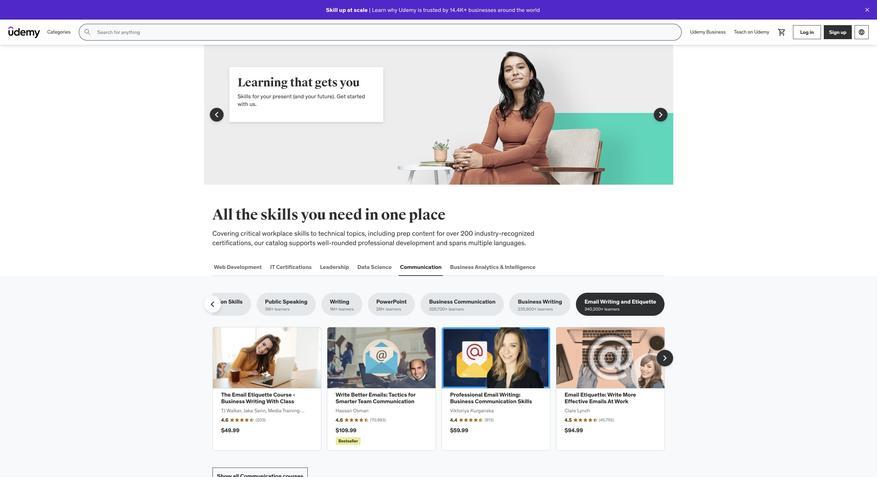 Task type: describe. For each thing, give the bounding box(es) containing it.
business inside the business communication 326,700+ learners
[[429, 299, 453, 306]]

workplace
[[262, 229, 293, 238]]

presentation skills 1m+ learners
[[194, 299, 243, 312]]

smarter
[[336, 398, 357, 405]]

course
[[273, 392, 292, 399]]

email etiquette: write more effective emails at work link
[[565, 392, 636, 405]]

etiquette:
[[581, 392, 607, 399]]

industry-
[[475, 229, 502, 238]]

data science button
[[356, 259, 393, 276]]

effective
[[565, 398, 588, 405]]

rounded
[[332, 239, 357, 247]]

1 your from the left
[[261, 93, 271, 100]]

analytics
[[475, 264, 499, 271]]

intelligence
[[505, 264, 536, 271]]

why
[[388, 6, 398, 13]]

over
[[446, 229, 459, 238]]

email etiquette: write more effective emails at work
[[565, 392, 636, 405]]

next image
[[659, 353, 671, 364]]

all the skills you need in one place
[[212, 206, 446, 224]]

for inside write better emails: tactics for smarter team communication
[[408, 392, 416, 399]]

tactics
[[389, 392, 407, 399]]

Search for anything text field
[[96, 26, 673, 38]]

class
[[280, 398, 294, 405]]

leadership
[[320, 264, 349, 271]]

close image
[[864, 6, 871, 13]]

with
[[266, 398, 279, 405]]

learners inside powerpoint 2m+ learners
[[386, 307, 401, 312]]

business analytics & intelligence
[[450, 264, 536, 271]]

multiple
[[469, 239, 493, 247]]

3m+
[[265, 307, 274, 312]]

critical
[[241, 229, 261, 238]]

one
[[381, 206, 406, 224]]

teach on udemy link
[[730, 24, 774, 41]]

trusted
[[423, 6, 441, 13]]

that
[[290, 75, 313, 90]]

learners inside business writing 235,600+ learners
[[538, 307, 553, 312]]

1 horizontal spatial udemy
[[690, 29, 706, 35]]

log in
[[801, 29, 814, 35]]

skills inside professional email writing: business communication skills
[[518, 398, 532, 405]]

it certifications button
[[269, 259, 313, 276]]

the
[[221, 392, 231, 399]]

better
[[351, 392, 368, 399]]

emails:
[[369, 392, 388, 399]]

and inside covering critical workplace skills to technical topics, including prep content for over 200 industry-recognized certifications, our catalog supports well-rounded professional development and spans multiple languages.
[[437, 239, 448, 247]]

development
[[227, 264, 262, 271]]

-
[[293, 392, 295, 399]]

etiquette inside email writing and etiquette 340,200+ learners
[[632, 299, 657, 306]]

sign up
[[830, 29, 847, 35]]

log in link
[[793, 25, 821, 39]]

started
[[347, 93, 365, 100]]

writing inside email writing and etiquette 340,200+ learners
[[600, 299, 620, 306]]

skills inside presentation skills 1m+ learners
[[228, 299, 243, 306]]

learners inside presentation skills 1m+ learners
[[202, 307, 218, 312]]

gets
[[315, 75, 338, 90]]

writing:
[[500, 392, 521, 399]]

prep
[[397, 229, 411, 238]]

by
[[443, 6, 449, 13]]

2 your from the left
[[305, 93, 316, 100]]

professional email writing: business communication skills
[[450, 392, 532, 405]]

log
[[801, 29, 809, 35]]

web development button
[[212, 259, 263, 276]]

work
[[615, 398, 629, 405]]

leadership button
[[319, 259, 351, 276]]

write better emails: tactics for smarter team communication
[[336, 392, 416, 405]]

team
[[358, 398, 372, 405]]

content
[[412, 229, 435, 238]]

spans
[[449, 239, 467, 247]]

certifications,
[[212, 239, 253, 247]]

data
[[358, 264, 370, 271]]

learn
[[372, 6, 386, 13]]

shopping cart with 0 items image
[[778, 28, 786, 36]]

udemy business
[[690, 29, 726, 35]]

covering
[[212, 229, 239, 238]]

communication inside the business communication 326,700+ learners
[[454, 299, 496, 306]]

carousel element containing the email etiquette course - business writing with class
[[212, 328, 673, 452]]

powerpoint 2m+ learners
[[376, 299, 407, 312]]

place
[[409, 206, 446, 224]]

2m+
[[376, 307, 385, 312]]

326,700+
[[429, 307, 448, 312]]

us.
[[250, 101, 257, 108]]

carousel element containing learning that gets you
[[204, 45, 673, 185]]

business writing 235,600+ learners
[[518, 299, 562, 312]]

communication button
[[399, 259, 443, 276]]

14.4k+
[[450, 6, 467, 13]]

on
[[748, 29, 753, 35]]

up for skill
[[339, 6, 346, 13]]

1m+ inside writing 1m+ learners
[[330, 307, 338, 312]]

skill
[[326, 6, 338, 13]]

learning
[[238, 75, 288, 90]]

public speaking 3m+ learners
[[265, 299, 308, 312]]

future).
[[318, 93, 335, 100]]

write inside email etiquette: write more effective emails at work
[[608, 392, 622, 399]]



Task type: vqa. For each thing, say whether or not it's contained in the screenshot.
Write in the 'Email Etiquette: Write More Effective Emails At Work'
yes



Task type: locate. For each thing, give the bounding box(es) containing it.
emails
[[589, 398, 607, 405]]

recognized
[[502, 229, 535, 238]]

1 horizontal spatial write
[[608, 392, 622, 399]]

you for skills
[[301, 206, 326, 224]]

235,600+
[[518, 307, 537, 312]]

1 horizontal spatial 1m+
[[330, 307, 338, 312]]

write left better
[[336, 392, 350, 399]]

and
[[437, 239, 448, 247], [621, 299, 631, 306]]

presentation
[[194, 299, 227, 306]]

email inside 'the email etiquette course - business writing with class'
[[232, 392, 247, 399]]

0 horizontal spatial and
[[437, 239, 448, 247]]

0 vertical spatial up
[[339, 6, 346, 13]]

business communication 326,700+ learners
[[429, 299, 496, 312]]

email up 340,200+
[[585, 299, 599, 306]]

previous image for topic filters element
[[207, 299, 218, 310]]

well-
[[317, 239, 332, 247]]

technical
[[318, 229, 345, 238]]

email inside email writing and etiquette 340,200+ learners
[[585, 299, 599, 306]]

in right log
[[810, 29, 814, 35]]

learners inside public speaking 3m+ learners
[[275, 307, 290, 312]]

choose a language image
[[859, 29, 866, 36]]

carousel element
[[204, 45, 673, 185], [212, 328, 673, 452]]

write inside write better emails: tactics for smarter team communication
[[336, 392, 350, 399]]

1 horizontal spatial in
[[810, 29, 814, 35]]

0 vertical spatial skills
[[238, 93, 251, 100]]

more
[[623, 392, 636, 399]]

communication
[[400, 264, 442, 271], [454, 299, 496, 306], [373, 398, 415, 405], [475, 398, 517, 405]]

previous image for carousel element containing learning that gets you
[[211, 109, 222, 121]]

2 write from the left
[[608, 392, 622, 399]]

next image
[[655, 109, 666, 121]]

for
[[252, 93, 259, 100], [437, 229, 445, 238], [408, 392, 416, 399]]

2 horizontal spatial udemy
[[755, 29, 770, 35]]

2 horizontal spatial for
[[437, 229, 445, 238]]

0 vertical spatial in
[[810, 29, 814, 35]]

1 write from the left
[[336, 392, 350, 399]]

1 vertical spatial etiquette
[[248, 392, 272, 399]]

writing 1m+ learners
[[330, 299, 354, 312]]

learners
[[202, 307, 218, 312], [275, 307, 290, 312], [339, 307, 354, 312], [386, 307, 401, 312], [449, 307, 464, 312], [538, 307, 553, 312], [605, 307, 620, 312]]

up right sign on the right of page
[[841, 29, 847, 35]]

teach
[[734, 29, 747, 35]]

data science
[[358, 264, 392, 271]]

the email etiquette course - business writing with class link
[[221, 392, 295, 405]]

learners inside writing 1m+ learners
[[339, 307, 354, 312]]

for left over
[[437, 229, 445, 238]]

udemy
[[399, 6, 417, 13], [690, 29, 706, 35], [755, 29, 770, 35]]

200
[[461, 229, 473, 238]]

skills up supports
[[294, 229, 309, 238]]

learners right 235,600+
[[538, 307, 553, 312]]

communication inside professional email writing: business communication skills
[[475, 398, 517, 405]]

around
[[498, 6, 515, 13]]

(and
[[293, 93, 304, 100]]

including
[[368, 229, 395, 238]]

at
[[608, 398, 614, 405]]

writing inside 'the email etiquette course - business writing with class'
[[246, 398, 265, 405]]

0 vertical spatial skills
[[261, 206, 298, 224]]

2 learners from the left
[[275, 307, 290, 312]]

write better emails: tactics for smarter team communication link
[[336, 392, 416, 405]]

7 learners from the left
[[605, 307, 620, 312]]

1 horizontal spatial up
[[841, 29, 847, 35]]

0 horizontal spatial udemy
[[399, 6, 417, 13]]

previous image
[[211, 109, 222, 121], [207, 299, 218, 310]]

you up started
[[340, 75, 360, 90]]

0 vertical spatial the
[[517, 6, 525, 13]]

it
[[270, 264, 275, 271]]

2 1m+ from the left
[[330, 307, 338, 312]]

write left more at the bottom of page
[[608, 392, 622, 399]]

submit search image
[[83, 28, 92, 36]]

your
[[261, 93, 271, 100], [305, 93, 316, 100]]

etiquette inside 'the email etiquette course - business writing with class'
[[248, 392, 272, 399]]

email left etiquette:
[[565, 392, 579, 399]]

1 horizontal spatial for
[[408, 392, 416, 399]]

catalog
[[266, 239, 288, 247]]

in
[[810, 29, 814, 35], [365, 206, 379, 224]]

2 vertical spatial skills
[[518, 398, 532, 405]]

for up "us."
[[252, 93, 259, 100]]

scale
[[354, 6, 368, 13]]

email inside email etiquette: write more effective emails at work
[[565, 392, 579, 399]]

0 horizontal spatial for
[[252, 93, 259, 100]]

0 vertical spatial for
[[252, 93, 259, 100]]

1 vertical spatial in
[[365, 206, 379, 224]]

for right tactics
[[408, 392, 416, 399]]

1 vertical spatial and
[[621, 299, 631, 306]]

business inside 'the email etiquette course - business writing with class'
[[221, 398, 245, 405]]

0 vertical spatial previous image
[[211, 109, 222, 121]]

learning that gets you skills for your present (and your future). get started with us.
[[238, 75, 365, 108]]

business inside professional email writing: business communication skills
[[450, 398, 474, 405]]

sign
[[830, 29, 840, 35]]

topics,
[[347, 229, 367, 238]]

&
[[500, 264, 504, 271]]

up left at at top left
[[339, 6, 346, 13]]

your right the (and
[[305, 93, 316, 100]]

1 1m+ from the left
[[194, 307, 201, 312]]

communication inside write better emails: tactics for smarter team communication
[[373, 398, 415, 405]]

1 vertical spatial for
[[437, 229, 445, 238]]

2 vertical spatial for
[[408, 392, 416, 399]]

the left the world
[[517, 6, 525, 13]]

0 vertical spatial etiquette
[[632, 299, 657, 306]]

0 horizontal spatial 1m+
[[194, 307, 201, 312]]

0 vertical spatial and
[[437, 239, 448, 247]]

email inside professional email writing: business communication skills
[[484, 392, 499, 399]]

1 vertical spatial carousel element
[[212, 328, 673, 452]]

world
[[526, 6, 540, 13]]

1 vertical spatial you
[[301, 206, 326, 224]]

6 learners from the left
[[538, 307, 553, 312]]

udemy image
[[8, 26, 40, 38]]

languages.
[[494, 239, 526, 247]]

the
[[517, 6, 525, 13], [236, 206, 258, 224]]

1 horizontal spatial your
[[305, 93, 316, 100]]

1 learners from the left
[[202, 307, 218, 312]]

1 horizontal spatial and
[[621, 299, 631, 306]]

is
[[418, 6, 422, 13]]

1 vertical spatial skills
[[228, 299, 243, 306]]

at
[[347, 6, 353, 13]]

skills up workplace
[[261, 206, 298, 224]]

and inside email writing and etiquette 340,200+ learners
[[621, 299, 631, 306]]

you for gets
[[340, 75, 360, 90]]

topic filters element
[[185, 293, 665, 316]]

1 vertical spatial the
[[236, 206, 258, 224]]

you
[[340, 75, 360, 90], [301, 206, 326, 224]]

web
[[214, 264, 226, 271]]

communication inside button
[[400, 264, 442, 271]]

you inside the learning that gets you skills for your present (and your future). get started with us.
[[340, 75, 360, 90]]

1 horizontal spatial you
[[340, 75, 360, 90]]

writing
[[330, 299, 349, 306], [543, 299, 562, 306], [600, 299, 620, 306], [246, 398, 265, 405]]

business inside business writing 235,600+ learners
[[518, 299, 542, 306]]

for inside covering critical workplace skills to technical topics, including prep content for over 200 industry-recognized certifications, our catalog supports well-rounded professional development and spans multiple languages.
[[437, 229, 445, 238]]

the up critical
[[236, 206, 258, 224]]

all
[[212, 206, 233, 224]]

1 vertical spatial up
[[841, 29, 847, 35]]

0 horizontal spatial etiquette
[[248, 392, 272, 399]]

it certifications
[[270, 264, 312, 271]]

1 vertical spatial skills
[[294, 229, 309, 238]]

learners right 326,700+
[[449, 307, 464, 312]]

categories
[[47, 29, 71, 35]]

professional
[[358, 239, 395, 247]]

learners right 340,200+
[[605, 307, 620, 312]]

5 learners from the left
[[449, 307, 464, 312]]

business
[[707, 29, 726, 35], [450, 264, 474, 271], [429, 299, 453, 306], [518, 299, 542, 306], [221, 398, 245, 405], [450, 398, 474, 405]]

4 learners from the left
[[386, 307, 401, 312]]

skills inside covering critical workplace skills to technical topics, including prep content for over 200 industry-recognized certifications, our catalog supports well-rounded professional development and spans multiple languages.
[[294, 229, 309, 238]]

speaking
[[283, 299, 308, 306]]

0 horizontal spatial the
[[236, 206, 258, 224]]

learners inside the business communication 326,700+ learners
[[449, 307, 464, 312]]

teach on udemy
[[734, 29, 770, 35]]

business inside business analytics & intelligence button
[[450, 264, 474, 271]]

to
[[311, 229, 317, 238]]

the email etiquette course - business writing with class
[[221, 392, 295, 405]]

need
[[329, 206, 362, 224]]

1m+
[[194, 307, 201, 312], [330, 307, 338, 312]]

0 horizontal spatial write
[[336, 392, 350, 399]]

business inside udemy business link
[[707, 29, 726, 35]]

development
[[396, 239, 435, 247]]

0 horizontal spatial up
[[339, 6, 346, 13]]

up for sign
[[841, 29, 847, 35]]

previous image inside topic filters element
[[207, 299, 218, 310]]

email left writing:
[[484, 392, 499, 399]]

writing inside business writing 235,600+ learners
[[543, 299, 562, 306]]

1 vertical spatial previous image
[[207, 299, 218, 310]]

learners down presentation
[[202, 307, 218, 312]]

1 horizontal spatial the
[[517, 6, 525, 13]]

public
[[265, 299, 282, 306]]

skills inside the learning that gets you skills for your present (and your future). get started with us.
[[238, 93, 251, 100]]

340,200+
[[585, 307, 604, 312]]

sign up link
[[824, 25, 852, 39]]

for inside the learning that gets you skills for your present (and your future). get started with us.
[[252, 93, 259, 100]]

0 horizontal spatial in
[[365, 206, 379, 224]]

0 horizontal spatial you
[[301, 206, 326, 224]]

web development
[[214, 264, 262, 271]]

get
[[337, 93, 346, 100]]

supports
[[289, 239, 316, 247]]

business analytics & intelligence button
[[449, 259, 537, 276]]

learners inside email writing and etiquette 340,200+ learners
[[605, 307, 620, 312]]

our
[[254, 239, 264, 247]]

learners down public
[[275, 307, 290, 312]]

your down learning
[[261, 93, 271, 100]]

certifications
[[276, 264, 312, 271]]

email right the
[[232, 392, 247, 399]]

1 horizontal spatial etiquette
[[632, 299, 657, 306]]

0 vertical spatial carousel element
[[204, 45, 673, 185]]

|
[[369, 6, 371, 13]]

learners down powerpoint
[[386, 307, 401, 312]]

in up including
[[365, 206, 379, 224]]

1m+ inside presentation skills 1m+ learners
[[194, 307, 201, 312]]

learners left '2m+'
[[339, 307, 354, 312]]

you up to at the left top of the page
[[301, 206, 326, 224]]

writing inside writing 1m+ learners
[[330, 299, 349, 306]]

science
[[371, 264, 392, 271]]

up
[[339, 6, 346, 13], [841, 29, 847, 35]]

businesses
[[469, 6, 497, 13]]

0 vertical spatial you
[[340, 75, 360, 90]]

with
[[238, 101, 248, 108]]

0 horizontal spatial your
[[261, 93, 271, 100]]

categories button
[[43, 24, 75, 41]]

etiquette
[[632, 299, 657, 306], [248, 392, 272, 399]]

3 learners from the left
[[339, 307, 354, 312]]

email
[[585, 299, 599, 306], [232, 392, 247, 399], [484, 392, 499, 399], [565, 392, 579, 399]]



